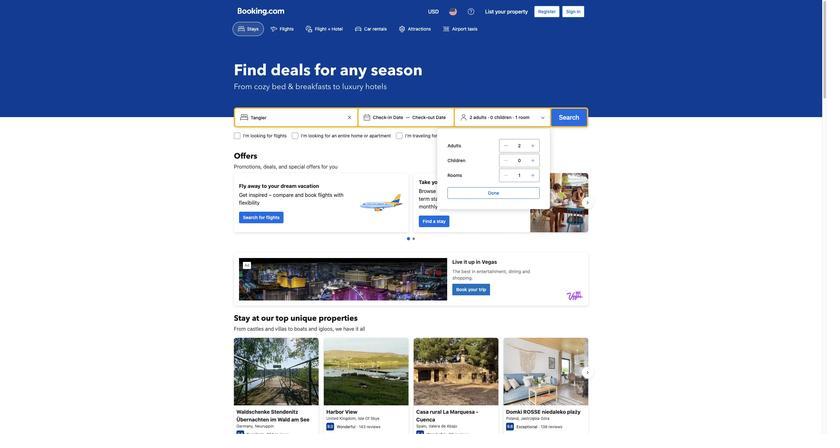 Task type: locate. For each thing, give the bounding box(es) containing it.
0 vertical spatial from
[[234, 82, 252, 92]]

adults
[[448, 143, 461, 149]]

to for our
[[288, 326, 293, 332]]

i'm
[[301, 133, 307, 139], [405, 133, 411, 139]]

properties up many
[[437, 189, 461, 194]]

0 horizontal spatial date
[[393, 115, 403, 120]]

1 vertical spatial region
[[229, 336, 594, 435]]

marquesa
[[450, 410, 475, 416]]

· left 138
[[539, 425, 540, 430]]

to inside find deals for any season from cozy bed & breakfasts to luxury hotels
[[333, 82, 340, 92]]

9.8 element
[[506, 424, 514, 431]]

1 left room
[[515, 115, 518, 120]]

stay at our top unique properties from castles and villas to boats and igloos, we have it all
[[234, 314, 365, 332]]

0 horizontal spatial your
[[268, 183, 279, 189]]

poland,
[[506, 417, 520, 422]]

9.0
[[327, 425, 333, 430]]

for for work
[[432, 133, 438, 139]]

0 horizontal spatial in
[[388, 115, 392, 120]]

taxis
[[468, 26, 478, 32]]

your
[[495, 9, 506, 15], [432, 179, 443, 185], [268, 183, 279, 189]]

and
[[279, 164, 287, 170], [295, 192, 304, 198], [265, 326, 274, 332], [309, 326, 317, 332]]

your up the –
[[268, 183, 279, 189]]

0 horizontal spatial check-
[[373, 115, 388, 120]]

check- right —
[[412, 115, 428, 120]]

in for sign
[[577, 9, 581, 14]]

advertisement region
[[234, 253, 588, 306]]

·
[[488, 115, 489, 120], [513, 115, 514, 120], [357, 425, 358, 430], [539, 425, 540, 430]]

1 horizontal spatial search
[[559, 114, 579, 121]]

0 vertical spatial 0
[[490, 115, 493, 120]]

hotel
[[332, 26, 343, 32]]

exceptional · 138 reviews
[[517, 425, 562, 430]]

abajo
[[447, 425, 457, 429]]

flights down the –
[[266, 215, 280, 220]]

villas
[[275, 326, 287, 332]]

reduced
[[466, 196, 485, 202]]

1 horizontal spatial check-
[[412, 115, 428, 120]]

progress bar
[[407, 237, 415, 241]]

0 vertical spatial find
[[234, 60, 267, 81]]

1 looking from the left
[[251, 133, 266, 139]]

0 horizontal spatial 1
[[515, 115, 518, 120]]

1 vertical spatial 2
[[518, 143, 521, 149]]

find for deals
[[234, 60, 267, 81]]

to right the away
[[262, 183, 267, 189]]

1 i'm from the left
[[301, 133, 307, 139]]

looking for i'm
[[308, 133, 324, 139]]

skye
[[371, 417, 380, 422]]

0 vertical spatial 1
[[515, 115, 518, 120]]

2 region from the top
[[229, 336, 594, 435]]

0 horizontal spatial 2
[[470, 115, 472, 120]]

0 horizontal spatial wonderful element
[[337, 425, 356, 430]]

properties inside take your longest vacation yet browse properties offering long- term stays, many at reduced monthly rates.
[[437, 189, 461, 194]]

for down 'flexibility'
[[259, 215, 265, 220]]

inspired
[[249, 192, 267, 198]]

2 left the adults
[[470, 115, 472, 120]]

for left you
[[321, 164, 328, 170]]

flight
[[315, 26, 327, 32]]

0 horizontal spatial search
[[243, 215, 258, 220]]

wonderful element
[[337, 425, 356, 430], [427, 433, 446, 435]]

2 adults · 0 children · 1 room button
[[458, 111, 548, 124]]

i'm for i'm looking for an entire home or apartment
[[301, 133, 307, 139]]

wonderful element down valera
[[427, 433, 446, 435]]

flexibility
[[239, 200, 260, 206]]

2 down room
[[518, 143, 521, 149]]

booking.com image
[[238, 8, 284, 15]]

1 horizontal spatial properties
[[437, 189, 461, 194]]

1 horizontal spatial at
[[460, 196, 465, 202]]

flights inside search for flights link
[[266, 215, 280, 220]]

to left luxury
[[333, 82, 340, 92]]

0 horizontal spatial looking
[[251, 133, 266, 139]]

1 vertical spatial from
[[234, 326, 246, 332]]

0 vertical spatial to
[[333, 82, 340, 92]]

1 horizontal spatial reviews
[[549, 425, 562, 430]]

from down stay
[[234, 326, 246, 332]]

2 horizontal spatial to
[[333, 82, 340, 92]]

1 horizontal spatial date
[[436, 115, 446, 120]]

done
[[488, 190, 499, 196]]

looking
[[251, 133, 266, 139], [308, 133, 324, 139]]

your for property
[[495, 9, 506, 15]]

your inside fly away to your dream vacation get inspired – compare and book flights with flexibility
[[268, 183, 279, 189]]

i'm looking for an entire home or apartment
[[301, 133, 391, 139]]

138
[[541, 425, 548, 430]]

1 vertical spatial 1
[[518, 173, 521, 178]]

1 region from the top
[[229, 171, 594, 235]]

check- up apartment on the left
[[373, 115, 388, 120]]

1 vertical spatial 0
[[518, 158, 521, 163]]

1 up done button
[[518, 173, 521, 178]]

and left book
[[295, 192, 304, 198]]

yet
[[487, 179, 495, 185]]

vacation up 'offering'
[[464, 179, 485, 185]]

2 vertical spatial to
[[288, 326, 293, 332]]

search
[[559, 114, 579, 121], [243, 215, 258, 220]]

vacation up book
[[298, 183, 319, 189]]

find a stay link
[[419, 216, 450, 228]]

1 horizontal spatial your
[[432, 179, 443, 185]]

find up 'cozy'
[[234, 60, 267, 81]]

0
[[490, 115, 493, 120], [518, 158, 521, 163]]

to
[[333, 82, 340, 92], [262, 183, 267, 189], [288, 326, 293, 332]]

entire
[[338, 133, 350, 139]]

0 horizontal spatial 0
[[490, 115, 493, 120]]

and right deals,
[[279, 164, 287, 170]]

find deals for any season from cozy bed & breakfasts to luxury hotels
[[234, 60, 423, 92]]

flights
[[280, 26, 294, 32]]

rural
[[430, 410, 442, 416]]

1 vertical spatial at
[[252, 314, 259, 324]]

2 for 2
[[518, 143, 521, 149]]

it
[[356, 326, 359, 332]]

at up castles
[[252, 314, 259, 324]]

properties up we
[[319, 314, 358, 324]]

2 looking from the left
[[308, 133, 324, 139]]

spain,
[[416, 425, 428, 429]]

0 horizontal spatial find
[[234, 60, 267, 81]]

sign in
[[566, 9, 581, 14]]

date right out
[[436, 115, 446, 120]]

reviews right 138
[[549, 425, 562, 430]]

or
[[364, 133, 368, 139]]

for up breakfasts
[[315, 60, 336, 81]]

car rentals
[[364, 26, 387, 32]]

1 vertical spatial find
[[423, 219, 432, 224]]

list your property
[[485, 9, 528, 15]]

0 horizontal spatial at
[[252, 314, 259, 324]]

in right sign
[[577, 9, 581, 14]]

1 reviews from the left
[[367, 425, 381, 430]]

1 vertical spatial to
[[262, 183, 267, 189]]

search inside search button
[[559, 114, 579, 121]]

0 horizontal spatial properties
[[319, 314, 358, 324]]

any
[[340, 60, 367, 81]]

0 horizontal spatial to
[[262, 183, 267, 189]]

1 vertical spatial flights
[[318, 192, 332, 198]]

cozy
[[254, 82, 270, 92]]

for right i'm at the top
[[267, 133, 273, 139]]

for left "an"
[[325, 133, 331, 139]]

am
[[291, 417, 299, 423]]

view
[[345, 410, 357, 416]]

2 inside button
[[470, 115, 472, 120]]

list your property link
[[481, 4, 532, 19]]

region containing waldschenke stendenitz übernachten im wald am see
[[229, 336, 594, 435]]

find for a
[[423, 219, 432, 224]]

traveling
[[413, 133, 431, 139]]

search inside search for flights link
[[243, 215, 258, 220]]

in left —
[[388, 115, 392, 120]]

0 vertical spatial in
[[577, 9, 581, 14]]

for inside find deals for any season from cozy bed & breakfasts to luxury hotels
[[315, 60, 336, 81]]

to inside the stay at our top unique properties from castles and villas to boats and igloos, we have it all
[[288, 326, 293, 332]]

browse
[[419, 189, 436, 194]]

1 date from the left
[[393, 115, 403, 120]]

find left a
[[423, 219, 432, 224]]

1 horizontal spatial in
[[577, 9, 581, 14]]

special
[[289, 164, 305, 170]]

1 horizontal spatial find
[[423, 219, 432, 224]]

1 horizontal spatial to
[[288, 326, 293, 332]]

check-
[[373, 115, 388, 120], [412, 115, 428, 120]]

0 horizontal spatial i'm
[[301, 133, 307, 139]]

have
[[343, 326, 354, 332]]

flight + hotel link
[[300, 22, 348, 36]]

for left 'work'
[[432, 133, 438, 139]]

–
[[269, 192, 272, 198]]

date left —
[[393, 115, 403, 120]]

date
[[393, 115, 403, 120], [436, 115, 446, 120]]

0 horizontal spatial vacation
[[298, 183, 319, 189]]

from left 'cozy'
[[234, 82, 252, 92]]

0 vertical spatial properties
[[437, 189, 461, 194]]

1 horizontal spatial 0
[[518, 158, 521, 163]]

0 vertical spatial at
[[460, 196, 465, 202]]

1 horizontal spatial vacation
[[464, 179, 485, 185]]

room
[[519, 115, 530, 120]]

1 vertical spatial search
[[243, 215, 258, 220]]

1 from from the top
[[234, 82, 252, 92]]

excellent element
[[247, 433, 263, 435]]

reviews for plaży
[[549, 425, 562, 430]]

flights down where are you going? field on the top left of the page
[[274, 133, 287, 139]]

1 vertical spatial properties
[[319, 314, 358, 324]]

i'm down where are you going? field on the top left of the page
[[301, 133, 307, 139]]

flights inside fly away to your dream vacation get inspired – compare and book flights with flexibility
[[318, 192, 332, 198]]

2 i'm from the left
[[405, 133, 411, 139]]

wonderful
[[337, 425, 356, 430]]

you
[[329, 164, 338, 170]]

9.8
[[507, 425, 513, 430]]

reviews down skye
[[367, 425, 381, 430]]

1 horizontal spatial i'm
[[405, 133, 411, 139]]

looking right i'm at the top
[[251, 133, 266, 139]]

work
[[439, 133, 449, 139]]

jastrzębia
[[521, 417, 540, 422]]

2
[[470, 115, 472, 120], [518, 143, 521, 149]]

0 vertical spatial search
[[559, 114, 579, 121]]

2 vertical spatial flights
[[266, 215, 280, 220]]

looking for i'm
[[251, 133, 266, 139]]

from inside find deals for any season from cozy bed & breakfasts to luxury hotels
[[234, 82, 252, 92]]

0 vertical spatial wonderful element
[[337, 425, 356, 430]]

to right villas at the left of page
[[288, 326, 293, 332]]

2 horizontal spatial your
[[495, 9, 506, 15]]

your right take
[[432, 179, 443, 185]]

0 vertical spatial region
[[229, 171, 594, 235]]

flights left with
[[318, 192, 332, 198]]

i'm left 'traveling'
[[405, 133, 411, 139]]

book
[[305, 192, 317, 198]]

at inside take your longest vacation yet browse properties offering long- term stays, many at reduced monthly rates.
[[460, 196, 465, 202]]

2 reviews from the left
[[549, 425, 562, 430]]

0 horizontal spatial reviews
[[367, 425, 381, 430]]

search button
[[551, 109, 587, 126]]

find inside find deals for any season from cozy bed & breakfasts to luxury hotels
[[234, 60, 267, 81]]

0 vertical spatial 2
[[470, 115, 472, 120]]

góra
[[541, 417, 550, 422]]

1 vertical spatial wonderful element
[[427, 433, 446, 435]]

looking left "an"
[[308, 133, 324, 139]]

list
[[485, 9, 494, 15]]

valera
[[429, 425, 440, 429]]

find inside find a stay link
[[423, 219, 432, 224]]

stay
[[437, 219, 446, 224]]

offers
[[234, 151, 257, 162]]

main content
[[229, 151, 594, 435]]

vacation inside take your longest vacation yet browse properties offering long- term stays, many at reduced monthly rates.
[[464, 179, 485, 185]]

at right many
[[460, 196, 465, 202]]

0 vertical spatial flights
[[274, 133, 287, 139]]

1 horizontal spatial 2
[[518, 143, 521, 149]]

2 from from the top
[[234, 326, 246, 332]]

for for an
[[325, 133, 331, 139]]

out
[[428, 115, 435, 120]]

wonderful element down 'kingdom,'
[[337, 425, 356, 430]]

1 horizontal spatial looking
[[308, 133, 324, 139]]

region
[[229, 171, 594, 235], [229, 336, 594, 435]]

breakfasts
[[295, 82, 331, 92]]

your inside take your longest vacation yet browse properties offering long- term stays, many at reduced monthly rates.
[[432, 179, 443, 185]]

+
[[328, 26, 331, 32]]

your right list
[[495, 9, 506, 15]]

1 vertical spatial in
[[388, 115, 392, 120]]

for
[[315, 60, 336, 81], [267, 133, 273, 139], [325, 133, 331, 139], [432, 133, 438, 139], [321, 164, 328, 170], [259, 215, 265, 220]]



Task type: vqa. For each thing, say whether or not it's contained in the screenshot.
7 January 2024 checkbox
no



Task type: describe. For each thing, give the bounding box(es) containing it.
i'm for i'm traveling for work
[[405, 133, 411, 139]]

stay
[[234, 314, 250, 324]]

search for flights link
[[239, 212, 283, 224]]

flights link
[[265, 22, 299, 36]]

search for search for flights
[[243, 215, 258, 220]]

luxury
[[342, 82, 363, 92]]

top
[[276, 314, 289, 324]]

main content containing offers
[[229, 151, 594, 435]]

and down our
[[265, 326, 274, 332]]

many
[[446, 196, 459, 202]]

hotels
[[365, 82, 387, 92]]

apartment
[[369, 133, 391, 139]]

&
[[288, 82, 293, 92]]

take your longest vacation yet browse properties offering long- term stays, many at reduced monthly rates.
[[419, 179, 495, 210]]

· right the adults
[[488, 115, 489, 120]]

2 for 2 adults · 0 children · 1 room
[[470, 115, 472, 120]]

car rentals link
[[350, 22, 392, 36]]

children
[[494, 115, 512, 120]]

stays,
[[431, 196, 445, 202]]

region containing take your longest vacation yet
[[229, 171, 594, 235]]

stays
[[247, 26, 259, 32]]

castles
[[247, 326, 264, 332]]

rosse
[[523, 410, 541, 416]]

· right children
[[513, 115, 514, 120]]

plaży
[[567, 410, 581, 416]]

find a stay
[[423, 219, 446, 224]]

harbor view united kingdom, isle of skye
[[326, 410, 380, 422]]

casa rural la marquesa - cuenca spain, valera de abajo
[[416, 410, 478, 429]]

see
[[300, 417, 310, 423]]

vacation inside fly away to your dream vacation get inspired – compare and book flights with flexibility
[[298, 183, 319, 189]]

for for flights
[[267, 133, 273, 139]]

i'm
[[243, 133, 249, 139]]

term
[[419, 196, 430, 202]]

casa
[[416, 410, 429, 416]]

· left 143
[[357, 425, 358, 430]]

1 inside button
[[515, 115, 518, 120]]

deals,
[[263, 164, 277, 170]]

bed
[[272, 82, 286, 92]]

offers promotions, deals, and special offers for you
[[234, 151, 338, 170]]

stays link
[[233, 22, 264, 36]]

kingdom,
[[340, 417, 357, 422]]

adults
[[474, 115, 487, 120]]

cuenca
[[416, 417, 435, 423]]

9.0 element
[[326, 424, 334, 431]]

season
[[371, 60, 423, 81]]

1 horizontal spatial wonderful element
[[427, 433, 446, 435]]

de
[[441, 425, 446, 429]]

for for any
[[315, 60, 336, 81]]

take
[[419, 179, 431, 185]]

to inside fly away to your dream vacation get inspired – compare and book flights with flexibility
[[262, 183, 267, 189]]

attractions
[[408, 26, 431, 32]]

la
[[443, 410, 449, 416]]

0 inside button
[[490, 115, 493, 120]]

wonderful element containing wonderful
[[337, 425, 356, 430]]

1 check- from the left
[[373, 115, 388, 120]]

waldschenke stendenitz übernachten im wald am see germany, neuruppin
[[237, 410, 310, 429]]

exceptional
[[517, 425, 538, 430]]

compare
[[273, 192, 294, 198]]

property
[[507, 9, 528, 15]]

neuruppin
[[255, 425, 274, 429]]

for inside the offers promotions, deals, and special offers for you
[[321, 164, 328, 170]]

1 horizontal spatial 1
[[518, 173, 521, 178]]

exceptional element
[[517, 425, 538, 430]]

2 date from the left
[[436, 115, 446, 120]]

dream
[[281, 183, 297, 189]]

we
[[335, 326, 342, 332]]

united
[[326, 417, 338, 422]]

longest
[[444, 179, 463, 185]]

away
[[248, 183, 261, 189]]

and inside fly away to your dream vacation get inspired – compare and book flights with flexibility
[[295, 192, 304, 198]]

register
[[538, 9, 556, 14]]

2 adults · 0 children · 1 room
[[470, 115, 530, 120]]

stendenitz
[[271, 410, 298, 416]]

domki rosse niedaleko plaży poland, jastrzębia góra
[[506, 410, 581, 422]]

done button
[[448, 188, 540, 199]]

fly away to your dream vacation image
[[358, 180, 403, 226]]

waldschenke
[[237, 410, 270, 416]]

our
[[261, 314, 274, 324]]

-
[[476, 410, 478, 416]]

for inside region
[[259, 215, 265, 220]]

isle
[[358, 417, 364, 422]]

rooms
[[448, 173, 462, 178]]

from inside the stay at our top unique properties from castles and villas to boats and igloos, we have it all
[[234, 326, 246, 332]]

search for search
[[559, 114, 579, 121]]

wald
[[278, 417, 290, 423]]

and inside the offers promotions, deals, and special offers for you
[[279, 164, 287, 170]]

in for check-
[[388, 115, 392, 120]]

promotions,
[[234, 164, 262, 170]]

search for flights
[[243, 215, 280, 220]]

germany,
[[237, 425, 254, 429]]

and right boats
[[309, 326, 317, 332]]

Where are you going? field
[[248, 112, 346, 123]]

—
[[406, 115, 410, 120]]

take your longest vacation yet image
[[530, 173, 588, 233]]

properties inside the stay at our top unique properties from castles and villas to boats and igloos, we have it all
[[319, 314, 358, 324]]

a
[[433, 219, 436, 224]]

children
[[448, 158, 466, 163]]

home
[[351, 133, 363, 139]]

harbor
[[326, 410, 344, 416]]

unique
[[291, 314, 317, 324]]

offers
[[306, 164, 320, 170]]

rates.
[[439, 204, 452, 210]]

your for longest
[[432, 179, 443, 185]]

an
[[332, 133, 337, 139]]

at inside the stay at our top unique properties from castles and villas to boats and igloos, we have it all
[[252, 314, 259, 324]]

usd button
[[424, 4, 443, 19]]

all
[[360, 326, 365, 332]]

offering
[[463, 189, 481, 194]]

airport taxis
[[452, 26, 478, 32]]

wonderful · 143 reviews
[[337, 425, 381, 430]]

2 check- from the left
[[412, 115, 428, 120]]

i'm looking for flights
[[243, 133, 287, 139]]

rentals
[[373, 26, 387, 32]]

im
[[270, 417, 276, 423]]

to for for
[[333, 82, 340, 92]]

143
[[359, 425, 366, 430]]

reviews for kingdom,
[[367, 425, 381, 430]]

igloos,
[[319, 326, 334, 332]]



